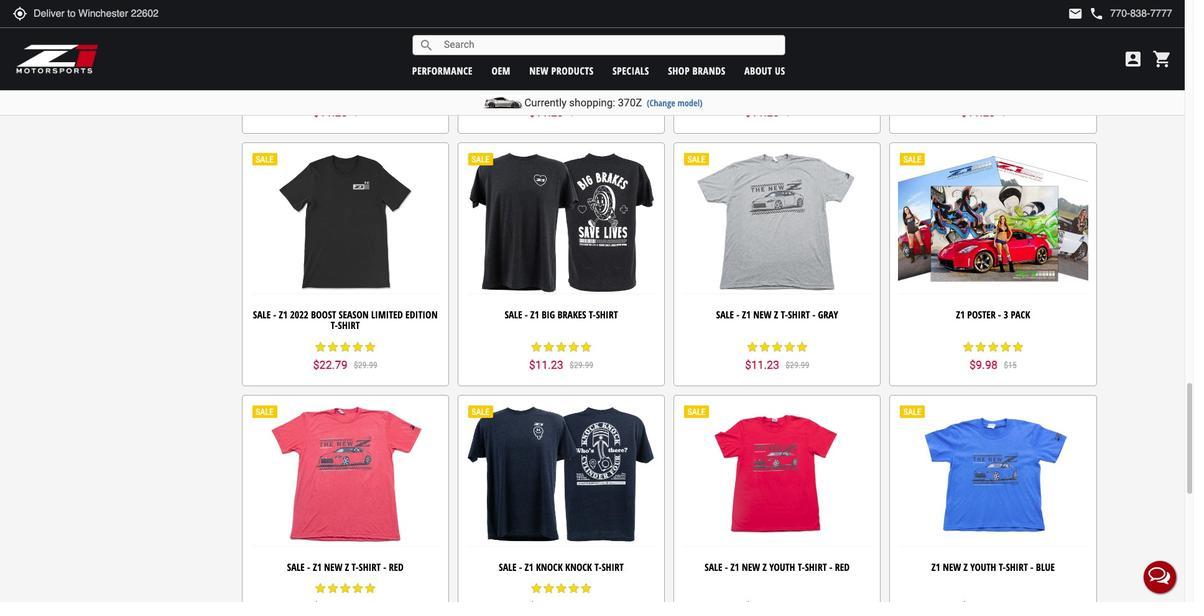 Task type: vqa. For each thing, say whether or not it's contained in the screenshot.
the $11.23 $29.99 to the right
yes



Task type: describe. For each thing, give the bounding box(es) containing it.
sale - z1 new z t-shirt - gray
[[717, 308, 839, 321]]

performance link
[[412, 64, 473, 77]]

$29.99 for sale - z1 big brakes t-shirt
[[570, 360, 594, 370]]

sale - z1 knock knock t-shirt
[[499, 561, 624, 574]]

sale for sale - z1 kick me harder t-shirt
[[494, 66, 512, 80]]

z1 for sale - z1 new z t-shirt - gray
[[742, 308, 751, 321]]

shopping_cart link
[[1150, 49, 1173, 69]]

sale - z1 new z t-shirt - red
[[287, 561, 404, 574]]

star star star star star $11.23 $29.99 for 300zx
[[313, 88, 378, 119]]

new for sale - z1 new z t-shirt - red
[[324, 561, 343, 574]]

shop
[[668, 64, 690, 77]]

star star star star star $11.23 $29.99 for brakes
[[529, 341, 594, 372]]

sale - z1 big brakes t-shirt
[[505, 308, 618, 321]]

about
[[745, 64, 773, 77]]

mail link
[[1069, 6, 1083, 21]]

(change model) link
[[647, 97, 703, 109]]

new for sale - z1 new z youth t-shirt - red
[[742, 561, 760, 574]]

370z
[[618, 96, 642, 109]]

shop brands
[[668, 64, 726, 77]]

us
[[775, 64, 786, 77]]

oem link
[[492, 64, 511, 77]]

sale for sale - z1 new z t-shirt - gray
[[717, 308, 734, 321]]

new products
[[530, 64, 594, 77]]

- inside sale - z1 2022 boost season limited edition t-shirt
[[273, 308, 276, 321]]

sale for sale - z1 big brakes t-shirt
[[505, 308, 523, 321]]

kick
[[532, 66, 549, 80]]

phone link
[[1090, 6, 1173, 21]]

2 youth from the left
[[971, 561, 997, 574]]

z for red
[[345, 561, 349, 574]]

phone
[[1090, 6, 1105, 21]]

sale for sale - z1 knock knock t-shirt
[[499, 561, 517, 574]]

t- inside sale - z1 2022 boost season limited edition t-shirt
[[331, 319, 338, 332]]

300zx
[[360, 66, 383, 80]]

shop brands link
[[668, 64, 726, 77]]

limited
[[371, 308, 403, 321]]

2 $11.23 $29.99 from the left
[[961, 106, 1026, 119]]

1 knock from the left
[[536, 561, 563, 574]]

z1 for sale - z1 knock knock t-shirt
[[525, 561, 534, 574]]

brands
[[693, 64, 726, 77]]

star star star star star $11.23 $29.99 for z
[[745, 341, 810, 372]]

brakes
[[558, 308, 587, 321]]

me
[[552, 66, 564, 80]]

performance
[[412, 64, 473, 77]]

new for sale - z1 new z t-shirt - gray
[[754, 308, 772, 321]]

z1 for sale - z1 big brakes t-shirt
[[531, 308, 539, 321]]

$29.99 for sale - z1 legendary 300zx t-shirt
[[354, 108, 378, 118]]

$9.98
[[970, 359, 998, 372]]

z1 poster - 3 pack
[[956, 308, 1031, 321]]

my_location
[[12, 6, 27, 21]]

shopping_cart
[[1153, 49, 1173, 69]]

z1 for sale - z1 new z t-shirt - red
[[313, 561, 322, 574]]

3
[[1004, 308, 1009, 321]]

2 knock from the left
[[565, 561, 592, 574]]

star star star star star $11.23 $29.99 for me
[[529, 88, 594, 119]]

star star star star star for new
[[314, 583, 377, 595]]

about us link
[[745, 64, 786, 77]]

(change
[[647, 97, 676, 109]]

blue
[[1036, 561, 1055, 574]]



Task type: locate. For each thing, give the bounding box(es) containing it.
$29.99 for sale - z1 new z t-shirt - gray
[[786, 360, 810, 370]]

$15
[[1004, 360, 1017, 370]]

z1 for sale - z1 kick me harder t-shirt
[[520, 66, 529, 80]]

-
[[296, 66, 299, 80], [515, 66, 518, 80], [738, 66, 741, 80], [273, 308, 276, 321], [525, 308, 528, 321], [737, 308, 740, 321], [813, 308, 816, 321], [999, 308, 1002, 321], [307, 561, 310, 574], [383, 561, 387, 574], [519, 561, 522, 574], [725, 561, 728, 574], [830, 561, 833, 574], [1031, 561, 1034, 574]]

z1 for sale - z1 nice chassis t-shirt
[[743, 66, 752, 80]]

star star star star star for knock
[[530, 583, 593, 595]]

$11.23 for sale - z1 new z t-shirt - gray
[[745, 359, 780, 372]]

t-
[[386, 66, 393, 80], [599, 66, 607, 80], [808, 66, 816, 80], [589, 308, 596, 321], [781, 308, 788, 321], [331, 319, 338, 332], [352, 561, 359, 574], [595, 561, 602, 574], [798, 561, 805, 574], [999, 561, 1006, 574]]

specials
[[613, 64, 649, 77]]

z
[[774, 308, 779, 321], [345, 561, 349, 574], [763, 561, 767, 574], [964, 561, 968, 574]]

star star star star star $11.23 $29.99
[[313, 88, 378, 119], [529, 88, 594, 119], [529, 341, 594, 372], [745, 341, 810, 372]]

red
[[389, 561, 404, 574], [835, 561, 850, 574]]

2 star star star star star from the left
[[530, 583, 593, 595]]

products
[[552, 64, 594, 77]]

star star star star star $11.23 $29.99 down sale - z1 kick me harder t-shirt
[[529, 88, 594, 119]]

about us
[[745, 64, 786, 77]]

z1 for sale - z1 2022 boost season limited edition t-shirt
[[279, 308, 288, 321]]

1 red from the left
[[389, 561, 404, 574]]

model)
[[678, 97, 703, 109]]

poster
[[968, 308, 996, 321]]

youth
[[770, 561, 796, 574], [971, 561, 997, 574]]

star star star star star $9.98 $15
[[962, 341, 1025, 372]]

oem
[[492, 64, 511, 77]]

z1 inside sale - z1 2022 boost season limited edition t-shirt
[[279, 308, 288, 321]]

$22.79
[[313, 359, 348, 372]]

$11.23 $29.99
[[745, 106, 810, 119], [961, 106, 1026, 119]]

z1 new z youth t-shirt - blue
[[932, 561, 1055, 574]]

$29.99 for sale - z1 2022 boost season limited edition t-shirt
[[354, 360, 378, 370]]

star star star star star down sale - z1 knock knock t-shirt
[[530, 583, 593, 595]]

1 horizontal spatial knock
[[565, 561, 592, 574]]

1 $11.23 $29.99 from the left
[[745, 106, 810, 119]]

Search search field
[[434, 36, 785, 55]]

0 horizontal spatial star star star star star
[[314, 583, 377, 595]]

shopping:
[[570, 96, 616, 109]]

1 horizontal spatial star star star star star
[[530, 583, 593, 595]]

pack
[[1011, 308, 1031, 321]]

star star star star star $11.23 $29.99 down sale - z1 new z t-shirt - gray
[[745, 341, 810, 372]]

2 red from the left
[[835, 561, 850, 574]]

sale - z1 kick me harder t-shirt
[[494, 66, 629, 80]]

gray
[[818, 308, 839, 321]]

knock
[[536, 561, 563, 574], [565, 561, 592, 574]]

shirt
[[393, 66, 415, 80], [607, 66, 629, 80], [816, 66, 838, 80], [596, 308, 618, 321], [788, 308, 810, 321], [338, 319, 360, 332], [359, 561, 381, 574], [602, 561, 624, 574], [805, 561, 827, 574], [1006, 561, 1028, 574]]

mail
[[1069, 6, 1083, 21]]

star star star star star
[[314, 583, 377, 595], [530, 583, 593, 595]]

star star star star star $22.79 $29.99
[[313, 341, 378, 372]]

sale for sale - z1 new z youth t-shirt - red
[[705, 561, 723, 574]]

$11.23 for sale - z1 big brakes t-shirt
[[529, 359, 564, 372]]

1 horizontal spatial red
[[835, 561, 850, 574]]

chassis
[[775, 66, 806, 80]]

1 star star star star star from the left
[[314, 583, 377, 595]]

z1 motorsports logo image
[[16, 44, 99, 75]]

specials link
[[613, 64, 649, 77]]

0 horizontal spatial knock
[[536, 561, 563, 574]]

z for gray
[[774, 308, 779, 321]]

sale - z1 legendary 300zx t-shirt
[[276, 66, 415, 80]]

new products link
[[530, 64, 594, 77]]

new
[[754, 308, 772, 321], [324, 561, 343, 574], [742, 561, 760, 574], [943, 561, 962, 574]]

sale
[[276, 66, 294, 80], [494, 66, 512, 80], [717, 66, 735, 80], [253, 308, 271, 321], [505, 308, 523, 321], [717, 308, 734, 321], [287, 561, 305, 574], [499, 561, 517, 574], [705, 561, 723, 574]]

edition
[[406, 308, 438, 321]]

sale - z1 new z youth t-shirt - red
[[705, 561, 850, 574]]

new
[[530, 64, 549, 77]]

star star star star star down sale - z1 new z t-shirt - red
[[314, 583, 377, 595]]

z1
[[302, 66, 311, 80], [520, 66, 529, 80], [743, 66, 752, 80], [279, 308, 288, 321], [531, 308, 539, 321], [742, 308, 751, 321], [956, 308, 965, 321], [313, 561, 322, 574], [525, 561, 534, 574], [731, 561, 740, 574], [932, 561, 941, 574]]

boost
[[311, 308, 336, 321]]

0 horizontal spatial red
[[389, 561, 404, 574]]

currently shopping: 370z (change model)
[[525, 96, 703, 109]]

sale - z1 nice chassis t-shirt
[[717, 66, 838, 80]]

sale for sale - z1 new z t-shirt - red
[[287, 561, 305, 574]]

z for -
[[763, 561, 767, 574]]

1 horizontal spatial youth
[[971, 561, 997, 574]]

0 horizontal spatial youth
[[770, 561, 796, 574]]

star star star star star $11.23 $29.99 down sale - z1 big brakes t-shirt
[[529, 341, 594, 372]]

mail phone
[[1069, 6, 1105, 21]]

z1 for sale - z1 legendary 300zx t-shirt
[[302, 66, 311, 80]]

star
[[314, 88, 327, 100], [327, 88, 339, 100], [339, 88, 352, 100], [352, 88, 364, 100], [364, 88, 377, 100], [530, 88, 543, 100], [543, 88, 555, 100], [555, 88, 568, 100], [568, 88, 580, 100], [580, 88, 593, 100], [314, 341, 327, 353], [327, 341, 339, 353], [339, 341, 352, 353], [352, 341, 364, 353], [364, 341, 377, 353], [530, 341, 543, 353], [543, 341, 555, 353], [555, 341, 568, 353], [568, 341, 580, 353], [580, 341, 593, 353], [746, 341, 759, 353], [759, 341, 771, 353], [771, 341, 784, 353], [784, 341, 796, 353], [796, 341, 809, 353], [962, 341, 975, 353], [975, 341, 987, 353], [987, 341, 1000, 353], [1000, 341, 1012, 353], [1012, 341, 1025, 353], [314, 583, 327, 595], [327, 583, 339, 595], [339, 583, 352, 595], [352, 583, 364, 595], [364, 583, 377, 595], [530, 583, 543, 595], [543, 583, 555, 595], [555, 583, 568, 595], [568, 583, 580, 595], [580, 583, 593, 595]]

nice
[[755, 66, 773, 80]]

$11.23 for sale - z1 legendary 300zx t-shirt
[[313, 106, 348, 119]]

star star star star star $11.23 $29.99 down sale - z1 legendary 300zx t-shirt
[[313, 88, 378, 119]]

harder
[[566, 66, 597, 80]]

currently
[[525, 96, 567, 109]]

0 horizontal spatial $11.23 $29.99
[[745, 106, 810, 119]]

season
[[339, 308, 369, 321]]

$29.99
[[354, 108, 378, 118], [570, 108, 594, 118], [786, 108, 810, 118], [1002, 108, 1026, 118], [354, 360, 378, 370], [570, 360, 594, 370], [786, 360, 810, 370]]

$29.99 for sale - z1 kick me harder t-shirt
[[570, 108, 594, 118]]

search
[[419, 38, 434, 53]]

$11.23
[[313, 106, 348, 119], [529, 106, 564, 119], [745, 106, 780, 119], [961, 106, 996, 119], [529, 359, 564, 372], [745, 359, 780, 372]]

sale - z1 2022 boost season limited edition t-shirt
[[253, 308, 438, 332]]

shirt inside sale - z1 2022 boost season limited edition t-shirt
[[338, 319, 360, 332]]

sale for sale - z1 2022 boost season limited edition t-shirt
[[253, 308, 271, 321]]

$11.23 for sale - z1 kick me harder t-shirt
[[529, 106, 564, 119]]

sale for sale - z1 legendary 300zx t-shirt
[[276, 66, 294, 80]]

sale for sale - z1 nice chassis t-shirt
[[717, 66, 735, 80]]

$29.99 inside star star star star star $22.79 $29.99
[[354, 360, 378, 370]]

legendary
[[313, 66, 358, 80]]

sale inside sale - z1 2022 boost season limited edition t-shirt
[[253, 308, 271, 321]]

account_box
[[1124, 49, 1144, 69]]

account_box link
[[1121, 49, 1147, 69]]

z1 for sale - z1 new z youth t-shirt - red
[[731, 561, 740, 574]]

big
[[542, 308, 555, 321]]

1 youth from the left
[[770, 561, 796, 574]]

2022
[[290, 308, 309, 321]]

1 horizontal spatial $11.23 $29.99
[[961, 106, 1026, 119]]



